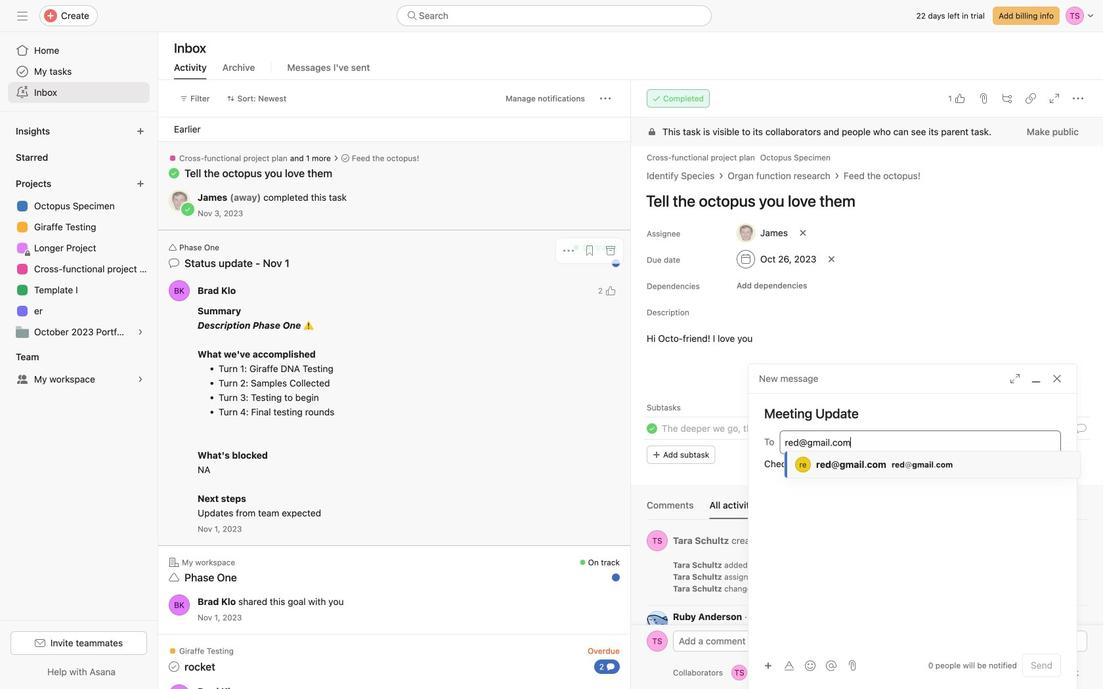 Task type: locate. For each thing, give the bounding box(es) containing it.
dialog
[[749, 364, 1077, 690]]

add or remove collaborators image
[[732, 665, 747, 681], [768, 665, 784, 681], [792, 669, 800, 677]]

2 open user profile image from the top
[[647, 631, 668, 652]]

remove assignee image
[[799, 229, 807, 237]]

close image
[[1052, 374, 1063, 384]]

minimize image
[[1031, 374, 1042, 384]]

more actions image
[[600, 93, 611, 104]]

status update icon image
[[169, 258, 179, 269]]

add subtask image
[[1002, 93, 1013, 104]]

tab list
[[647, 498, 1087, 520]]

new insights image
[[137, 127, 144, 135]]

list box
[[397, 5, 712, 26]]

list item
[[631, 417, 1103, 441]]

1 delete story image from the top
[[1078, 573, 1086, 581]]

new project or portfolio image
[[137, 180, 144, 188]]

1 open user profile image from the top
[[647, 611, 668, 632]]

2 delete story image from the top
[[1078, 584, 1086, 592]]

1 vertical spatial open user profile image
[[647, 531, 668, 552]]

1 horizontal spatial add or remove collaborators image
[[768, 665, 784, 681]]

delete story image
[[1078, 573, 1086, 581], [1078, 584, 1086, 592]]

hide sidebar image
[[17, 11, 28, 21]]

open user profile image
[[169, 280, 190, 301], [647, 531, 668, 552], [169, 595, 190, 616]]

0 vertical spatial delete story image
[[1078, 573, 1086, 581]]

Task Name text field
[[662, 422, 837, 436]]

projects element
[[0, 172, 158, 345]]

0 horizontal spatial add or remove collaborators image
[[732, 665, 747, 681]]

1 vertical spatial delete story image
[[1078, 584, 1086, 592]]

main content
[[631, 118, 1103, 687]]

Completed checkbox
[[644, 421, 660, 437]]

see details, my workspace image
[[137, 376, 144, 384]]

emoji image
[[805, 661, 816, 671]]

toolbar
[[759, 656, 843, 675]]

0 vertical spatial open user profile image
[[169, 280, 190, 301]]

open user profile image
[[647, 611, 668, 632], [647, 631, 668, 652]]

0 comments. click to go to subtask details and comments image
[[1076, 424, 1087, 434]]



Task type: describe. For each thing, give the bounding box(es) containing it.
2 horizontal spatial add or remove collaborators image
[[792, 669, 800, 677]]

attachments: add a file to this task, tell the octopus you love them image
[[978, 93, 989, 104]]

2 vertical spatial open user profile image
[[169, 595, 190, 616]]

completed image
[[644, 421, 660, 437]]

⚠️ image
[[303, 320, 314, 331]]

Add subject text field
[[749, 405, 1077, 423]]

teams element
[[0, 345, 158, 393]]

tab list inside tell the octopus you love them dialog
[[647, 498, 1087, 520]]

insert an object image
[[764, 662, 772, 670]]

more actions for this task image
[[1073, 93, 1084, 104]]

add to bookmarks image
[[584, 246, 595, 256]]

archive notification image
[[605, 246, 616, 256]]

see details, october 2023 portfolio image
[[137, 328, 144, 336]]

clear due date image
[[828, 255, 836, 263]]

leftcount image
[[607, 663, 615, 671]]

expand popout to full screen image
[[1010, 374, 1021, 384]]

tell the octopus you love them dialog
[[631, 80, 1103, 690]]

show options image
[[1074, 613, 1082, 621]]

full screen image
[[1049, 93, 1060, 104]]

at mention image
[[826, 661, 837, 671]]

global element
[[0, 32, 158, 111]]

copy task link image
[[1026, 93, 1036, 104]]

Type the name of a team, a project, or people text field
[[785, 435, 1054, 450]]

sort: newest image
[[227, 95, 235, 102]]

2 likes. click to like this task image
[[605, 286, 616, 296]]

Task Name text field
[[638, 186, 1087, 216]]

formatting image
[[784, 661, 795, 671]]

1 like. click to like this task image
[[955, 93, 965, 104]]

delete story image
[[1078, 561, 1086, 569]]



Task type: vqa. For each thing, say whether or not it's contained in the screenshot.
THE SEE DETAILS, MY WORKSPACE "image"
yes



